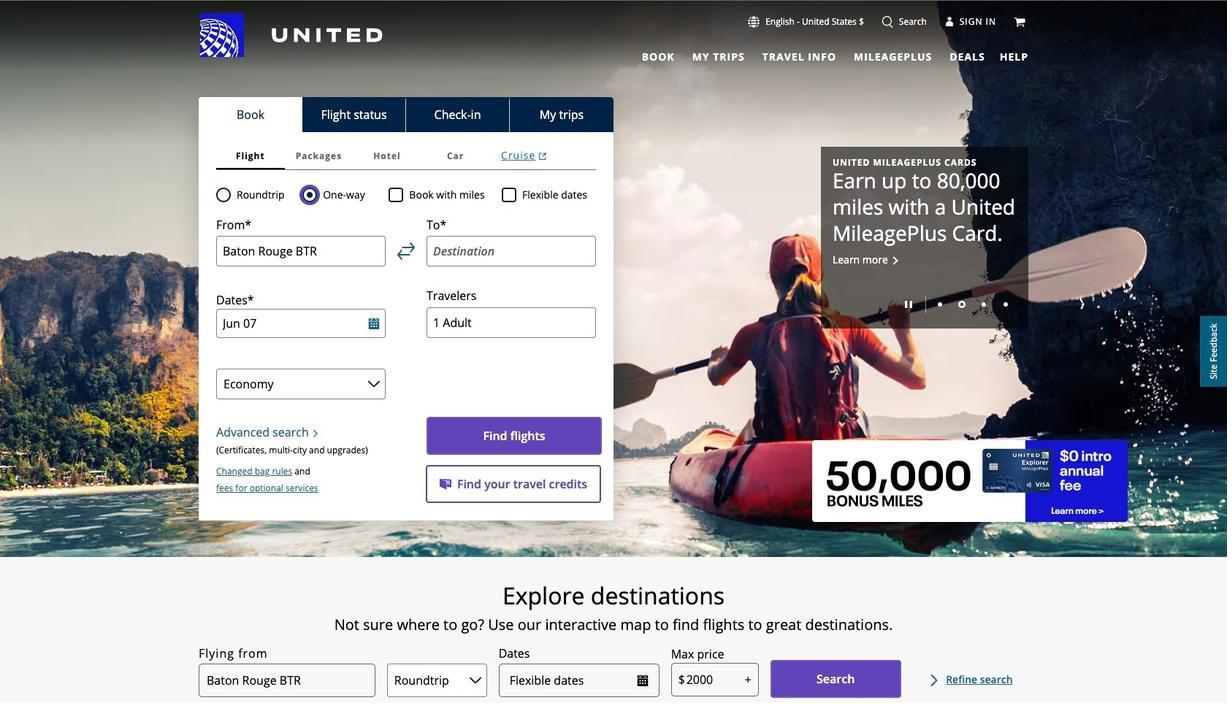 Task type: describe. For each thing, give the bounding box(es) containing it.
please enter the max price in the input text or tab to access the slider to set the max price. element
[[671, 646, 724, 663]]

slide 4 of 4 image
[[1004, 303, 1008, 307]]

currently in english united states	$ enter to change image
[[748, 16, 760, 28]]

round trip flight search element
[[231, 186, 285, 204]]

Origin text field
[[216, 236, 386, 267]]

0 vertical spatial tab list
[[633, 44, 988, 65]]

1 vertical spatial tab list
[[199, 97, 614, 132]]

book with miles element
[[389, 186, 502, 204]]

not sure where to go? use our interactive map to find flights to great destinations. element
[[115, 617, 1113, 634]]

united logo link to homepage image
[[200, 13, 383, 57]]

reverse origin and destination image
[[397, 243, 415, 260]]

Depart text field
[[216, 309, 386, 339]]

carousel buttons element
[[833, 291, 1017, 317]]

slide 3 of 4 image
[[982, 303, 986, 307]]



Task type: vqa. For each thing, say whether or not it's contained in the screenshot.
Map Region
no



Task type: locate. For each thing, give the bounding box(es) containing it.
view cart, click to view list of recently searched saved trips. image
[[1014, 16, 1026, 28]]

Destination text field
[[427, 236, 596, 267]]

slide 1 of 4 image
[[938, 303, 943, 307]]

tab list
[[633, 44, 988, 65], [199, 97, 614, 132], [216, 142, 596, 170]]

2 vertical spatial tab list
[[216, 142, 596, 170]]

one way flight search element
[[317, 186, 365, 204]]

pause image
[[905, 301, 913, 309]]

flying from element
[[199, 645, 268, 663]]

main content
[[0, 1, 1228, 704]]

slide 2 of 4 image
[[959, 301, 966, 309]]

Flying from text field
[[199, 664, 375, 698]]

explore destinations element
[[115, 582, 1113, 611]]

None text field
[[671, 663, 759, 697]]

navigation
[[0, 12, 1228, 65]]

flexible dates image
[[637, 675, 649, 687]]



